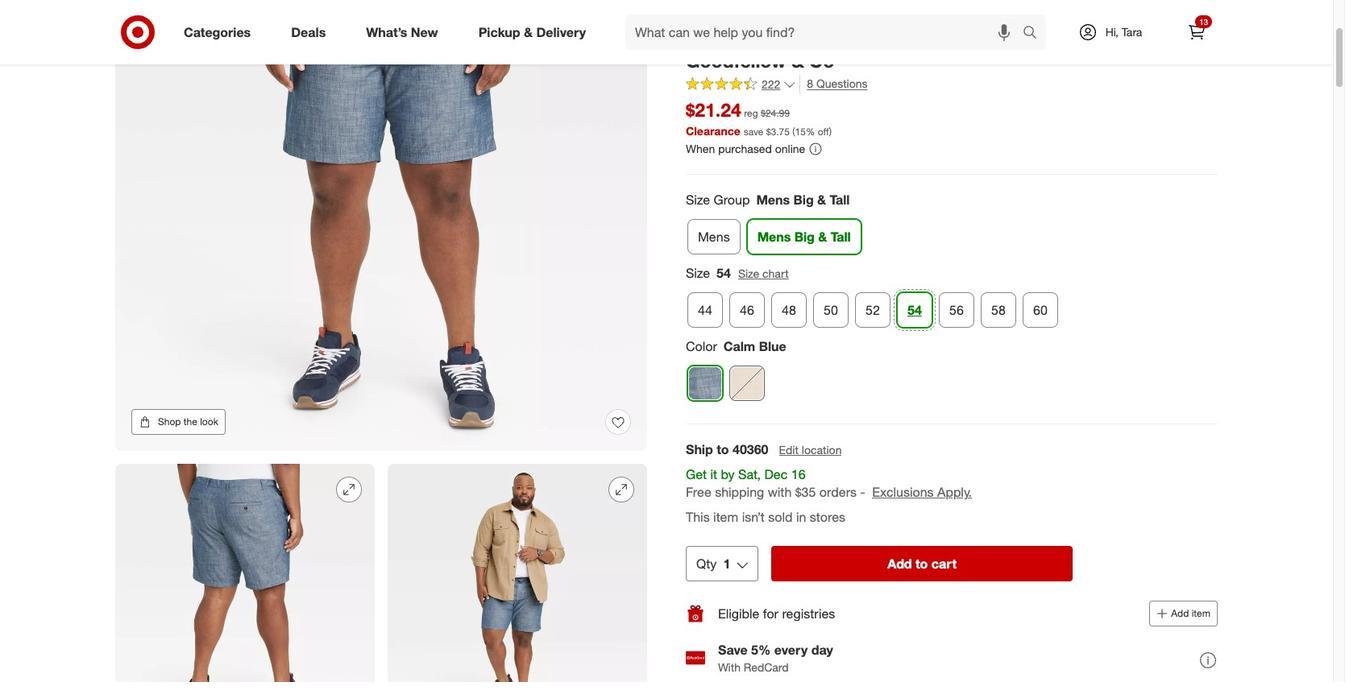 Task type: vqa. For each thing, say whether or not it's contained in the screenshot.
THE DONE
no



Task type: describe. For each thing, give the bounding box(es) containing it.
by
[[721, 466, 735, 482]]

eligible
[[718, 606, 760, 622]]

What can we help you find? suggestions appear below search field
[[626, 15, 1027, 50]]

group containing size
[[685, 264, 1218, 334]]

8
[[807, 77, 814, 90]]

chart
[[763, 267, 789, 280]]

deals
[[291, 24, 326, 40]]

off
[[818, 126, 830, 138]]

free
[[686, 485, 712, 501]]

dec
[[765, 466, 788, 482]]

48
[[782, 302, 797, 318]]

%
[[806, 126, 815, 138]]

what's new
[[366, 24, 438, 40]]

mens big & tall link
[[747, 219, 862, 254]]

online
[[775, 142, 806, 156]]

1 vertical spatial goodfellow
[[686, 49, 787, 71]]

deals link
[[278, 15, 346, 50]]

60 link
[[1023, 292, 1059, 328]]

hi, tara
[[1106, 25, 1143, 39]]

54 inside 54 link
[[908, 302, 922, 318]]

item for this
[[714, 510, 739, 526]]

look
[[200, 416, 218, 428]]

50
[[824, 302, 838, 318]]

- inside get it by sat, dec 16 free shipping with $35 orders - exclusions apply.
[[861, 485, 866, 501]]

56
[[950, 302, 964, 318]]

all
[[716, 7, 727, 21]]

9"
[[849, 26, 868, 48]]

8 questions link
[[800, 75, 868, 94]]

add for add item
[[1172, 608, 1190, 620]]

)
[[830, 126, 832, 138]]

15
[[795, 126, 806, 138]]

calm blue image
[[689, 366, 722, 400]]

color
[[686, 338, 717, 354]]

questions
[[817, 77, 868, 90]]

$21.24
[[686, 98, 742, 121]]

shop for shop all goodfellow & co men's every wear 9" slim fit flat front chino shorts - goodfellow & co™
[[686, 7, 713, 21]]

exclusions apply. link
[[873, 485, 972, 501]]

add item button
[[1150, 601, 1218, 627]]

day
[[812, 642, 834, 658]]

group
[[714, 192, 750, 208]]

$21.24 reg $24.99 clearance save $ 3.75 ( 15 % off )
[[686, 98, 832, 138]]

blue
[[759, 338, 787, 354]]

5%
[[752, 642, 771, 658]]

get it by sat, dec 16 free shipping with $35 orders - exclusions apply.
[[686, 466, 972, 501]]

44
[[698, 302, 713, 318]]

$24.99
[[761, 107, 790, 119]]

0 vertical spatial big
[[794, 192, 814, 208]]

pickup & delivery
[[479, 24, 586, 40]]

size group mens big & tall
[[686, 192, 850, 208]]

1 vertical spatial big
[[795, 229, 815, 245]]

1 vertical spatial tall
[[831, 229, 851, 245]]

add to cart button
[[772, 547, 1073, 582]]

cart
[[932, 556, 957, 572]]

0 vertical spatial 54
[[717, 265, 731, 281]]

edit location button
[[779, 441, 843, 459]]

this item isn't sold in stores
[[686, 510, 846, 526]]

with
[[768, 485, 792, 501]]

3.75
[[771, 126, 790, 138]]

to for cart
[[916, 556, 928, 572]]

search button
[[1016, 15, 1055, 53]]

size chart button
[[738, 265, 790, 283]]

men's every wear 9" slim fit flat front chino shorts - goodfellow & co™, 2 of 5 image
[[115, 464, 375, 683]]

222 link
[[686, 75, 797, 95]]

save
[[744, 126, 764, 138]]

& left co at the right top of the page
[[791, 7, 798, 21]]

apply.
[[938, 485, 972, 501]]

this
[[686, 510, 710, 526]]

flat
[[944, 26, 977, 48]]

the
[[184, 416, 197, 428]]

hi,
[[1106, 25, 1119, 39]]

44 link
[[688, 292, 723, 328]]

purchased
[[719, 142, 772, 156]]

shop the look link
[[131, 410, 226, 435]]

delivery
[[537, 24, 586, 40]]

0 vertical spatial tall
[[830, 192, 850, 208]]

reg
[[744, 107, 758, 119]]

when
[[686, 142, 716, 156]]

46 link
[[730, 292, 765, 328]]

mens right the group
[[757, 192, 790, 208]]

shorts
[[1090, 26, 1149, 48]]

sat,
[[739, 466, 761, 482]]

222
[[762, 77, 781, 91]]

chino
[[1033, 26, 1085, 48]]

color calm blue
[[686, 338, 787, 354]]

stores
[[810, 510, 846, 526]]



Task type: locate. For each thing, give the bounding box(es) containing it.
-
[[1154, 26, 1161, 48], [861, 485, 866, 501]]

save
[[718, 642, 748, 658]]

1 horizontal spatial 54
[[908, 302, 922, 318]]

get
[[686, 466, 707, 482]]

shipping
[[715, 485, 765, 501]]

shop left "the"
[[158, 416, 181, 428]]

0 vertical spatial group
[[685, 191, 1218, 261]]

0 horizontal spatial add
[[888, 556, 912, 572]]

men's every wear 9" slim fit flat front chino shorts - goodfellow & co™, 3 of 5 image
[[388, 464, 647, 683]]

0 horizontal spatial shop
[[158, 416, 181, 428]]

0 vertical spatial item
[[714, 510, 739, 526]]

shop for shop the look
[[158, 416, 181, 428]]

pickup & delivery link
[[465, 15, 606, 50]]

to left cart
[[916, 556, 928, 572]]

with
[[718, 661, 741, 674]]

group
[[685, 191, 1218, 261], [685, 264, 1218, 334]]

1 horizontal spatial -
[[1154, 26, 1161, 48]]

ship to 40360
[[686, 441, 769, 458]]

item for add
[[1192, 608, 1211, 620]]

- inside shop all goodfellow & co men's every wear 9" slim fit flat front chino shorts - goodfellow & co™
[[1154, 26, 1161, 48]]

save 5% every day with redcard
[[718, 642, 834, 674]]

1 vertical spatial item
[[1192, 608, 1211, 620]]

1 vertical spatial group
[[685, 264, 1218, 334]]

& inside "mens big & tall" link
[[819, 229, 828, 245]]

redcard
[[744, 661, 789, 674]]

big up "mens big & tall" link on the top right
[[794, 192, 814, 208]]

& down size group mens big & tall
[[819, 229, 828, 245]]

every
[[775, 642, 808, 658]]

tall up 50 link
[[831, 229, 851, 245]]

categories link
[[170, 15, 271, 50]]

every
[[744, 26, 794, 48]]

size for size 54 size chart
[[686, 265, 710, 281]]

wear
[[799, 26, 844, 48]]

& right the pickup
[[524, 24, 533, 40]]

tara
[[1122, 25, 1143, 39]]

0 vertical spatial shop
[[686, 7, 713, 21]]

8 questions
[[807, 77, 868, 90]]

mens down the group
[[698, 229, 730, 245]]

2 group from the top
[[685, 264, 1218, 334]]

0 vertical spatial add
[[888, 556, 912, 572]]

size up 44
[[686, 265, 710, 281]]

to
[[717, 441, 729, 458], [916, 556, 928, 572]]

(
[[793, 126, 795, 138]]

shop left all at right top
[[686, 7, 713, 21]]

search
[[1016, 25, 1055, 42]]

ship
[[686, 441, 713, 458]]

40360
[[733, 441, 769, 458]]

56 link
[[939, 292, 975, 328]]

1 horizontal spatial shop
[[686, 7, 713, 21]]

1 group from the top
[[685, 191, 1218, 261]]

1 horizontal spatial add
[[1172, 608, 1190, 620]]

0 horizontal spatial item
[[714, 510, 739, 526]]

size
[[686, 192, 710, 208], [686, 265, 710, 281], [738, 267, 760, 280]]

co™
[[810, 49, 845, 71]]

item inside button
[[1192, 608, 1211, 620]]

60
[[1034, 302, 1048, 318]]

58 link
[[981, 292, 1017, 328]]

0 vertical spatial to
[[717, 441, 729, 458]]

sold
[[769, 510, 793, 526]]

& inside the pickup & delivery link
[[524, 24, 533, 40]]

13 link
[[1180, 15, 1215, 50]]

size left "chart"
[[738, 267, 760, 280]]

46
[[740, 302, 755, 318]]

tan - out of stock image
[[731, 366, 764, 400]]

1 vertical spatial add
[[1172, 608, 1190, 620]]

edit
[[779, 443, 799, 457]]

size 54 size chart
[[686, 265, 789, 281]]

16
[[792, 466, 806, 482]]

mens big & tall
[[758, 229, 851, 245]]

calm
[[724, 338, 756, 354]]

to inside button
[[916, 556, 928, 572]]

fit
[[916, 26, 938, 48]]

1 vertical spatial 54
[[908, 302, 922, 318]]

isn't
[[742, 510, 765, 526]]

men's
[[686, 26, 739, 48]]

52 link
[[856, 292, 891, 328]]

to right ship
[[717, 441, 729, 458]]

shop all goodfellow & co men's every wear 9" slim fit flat front chino shorts - goodfellow & co™
[[686, 7, 1161, 71]]

0 horizontal spatial 54
[[717, 265, 731, 281]]

0 vertical spatial -
[[1154, 26, 1161, 48]]

when purchased online
[[686, 142, 806, 156]]

1
[[724, 556, 731, 572]]

tall up mens big & tall
[[830, 192, 850, 208]]

shop the look
[[158, 416, 218, 428]]

registries
[[782, 606, 836, 622]]

58
[[992, 302, 1006, 318]]

goodfellow up every
[[730, 7, 788, 21]]

- right tara at the right of page
[[1154, 26, 1161, 48]]

1 vertical spatial shop
[[158, 416, 181, 428]]

add for add to cart
[[888, 556, 912, 572]]

what's new link
[[353, 15, 459, 50]]

what's
[[366, 24, 408, 40]]

add to cart
[[888, 556, 957, 572]]

qty
[[697, 556, 717, 572]]

1 vertical spatial to
[[916, 556, 928, 572]]

size for size group mens big & tall
[[686, 192, 710, 208]]

0 horizontal spatial -
[[861, 485, 866, 501]]

1 vertical spatial -
[[861, 485, 866, 501]]

men's every wear 9" slim fit flat front chino shorts - goodfellow & co™, 1 of 5 image
[[115, 0, 647, 452]]

& up mens big & tall
[[818, 192, 827, 208]]

54 right 52 link
[[908, 302, 922, 318]]

50 link
[[814, 292, 849, 328]]

for
[[763, 606, 779, 622]]

mens up "chart"
[[758, 229, 791, 245]]

54 link
[[897, 292, 933, 328]]

qty 1
[[697, 556, 731, 572]]

1 horizontal spatial to
[[916, 556, 928, 572]]

13
[[1200, 17, 1209, 27]]

1 horizontal spatial item
[[1192, 608, 1211, 620]]

$35
[[796, 485, 816, 501]]

size left the group
[[686, 192, 710, 208]]

0 horizontal spatial to
[[717, 441, 729, 458]]

to for 40360
[[717, 441, 729, 458]]

pickup
[[479, 24, 521, 40]]

clearance
[[686, 124, 741, 138]]

& left co™
[[792, 49, 804, 71]]

in
[[797, 510, 807, 526]]

mens for 'mens' link at the right of the page
[[698, 229, 730, 245]]

item
[[714, 510, 739, 526], [1192, 608, 1211, 620]]

big
[[794, 192, 814, 208], [795, 229, 815, 245]]

goodfellow up 222 "link"
[[686, 49, 787, 71]]

big down size group mens big & tall
[[795, 229, 815, 245]]

group containing size group
[[685, 191, 1218, 261]]

slim
[[873, 26, 911, 48]]

54 down 'mens' link at the right of the page
[[717, 265, 731, 281]]

- right orders
[[861, 485, 866, 501]]

mens for mens big & tall
[[758, 229, 791, 245]]

shop inside shop all goodfellow & co men's every wear 9" slim fit flat front chino shorts - goodfellow & co™
[[686, 7, 713, 21]]

0 vertical spatial goodfellow
[[730, 7, 788, 21]]

size inside size 54 size chart
[[738, 267, 760, 280]]

add
[[888, 556, 912, 572], [1172, 608, 1190, 620]]



